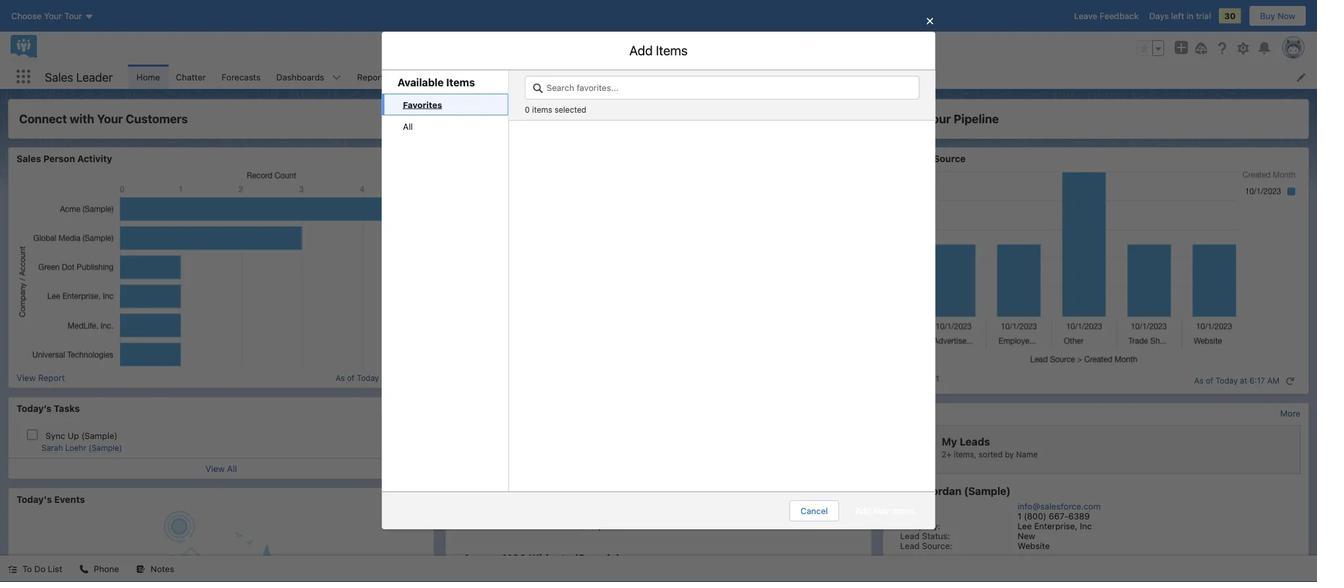 Task type: describe. For each thing, give the bounding box(es) containing it.
text default image
[[1286, 376, 1295, 386]]

list containing home
[[129, 65, 1318, 89]]

view for build your pipeline
[[892, 373, 911, 383]]

$110,000.00
[[581, 521, 630, 531]]

dashboards
[[276, 72, 324, 82]]

left
[[1172, 11, 1185, 21]]

add  nav items
[[856, 506, 914, 516]]

view all
[[206, 464, 237, 474]]

leads for my leads
[[908, 409, 935, 420]]

1 horizontal spatial items,
[[652, 159, 676, 169]]

opportunities for my opportunities
[[470, 409, 533, 420]]

my leads 2+ items, sorted by name
[[942, 435, 1038, 459]]

sorted for pipeline
[[979, 450, 1003, 459]]

or
[[728, 159, 736, 169]]

enterprise,
[[1035, 521, 1078, 531]]

add for add items
[[630, 43, 653, 58]]

name inside my leads 2+ items, sorted by name
[[1017, 450, 1038, 459]]

2+ for &
[[505, 450, 515, 459]]

days
[[1150, 11, 1170, 21]]

buy now button
[[1250, 5, 1307, 26]]

- for 1,200
[[495, 485, 500, 497]]

today's
[[16, 403, 52, 414]]

text default image for to do list
[[8, 565, 17, 574]]

cancel button
[[790, 500, 840, 521]]

dashboards list item
[[269, 65, 349, 89]]

1 horizontal spatial of
[[1207, 376, 1214, 385]]

phone button
[[71, 556, 127, 582]]

lead for lead source:
[[901, 541, 920, 550]]

1 horizontal spatial view
[[206, 464, 225, 474]]

lee
[[1018, 521, 1032, 531]]

notes button
[[128, 556, 182, 582]]

text default image for notes
[[136, 565, 145, 574]]

team
[[454, 153, 478, 164]]

widgets for 1100
[[529, 552, 572, 565]]

0 items selected
[[525, 105, 587, 114]]

(sample) up sarah loehr (sample) link
[[81, 430, 117, 440]]

app.
[[598, 159, 615, 169]]

team pipeline
[[454, 153, 517, 164]]

info@salesforce.com
[[1018, 501, 1101, 511]]

person
[[43, 153, 75, 164]]

0 horizontal spatial 6:​17
[[391, 373, 407, 382]]

for
[[567, 159, 579, 169]]

0 horizontal spatial as
[[336, 373, 345, 382]]

reorder
[[618, 159, 649, 169]]

you've
[[794, 159, 820, 169]]

sales for sales person activity
[[16, 153, 41, 164]]

my for my opportunities
[[454, 409, 468, 420]]

reset navigation to default
[[387, 391, 496, 401]]

accounts link
[[414, 65, 467, 89]]

30
[[1225, 11, 1236, 21]]

reports
[[357, 72, 389, 82]]

lead status:
[[901, 531, 951, 541]]

0
[[525, 105, 530, 114]]

new
[[1018, 531, 1036, 541]]

leads for my leads 2+ items, sorted by name
[[960, 435, 991, 448]]

acme for acme - 1100 widgets (sample)
[[463, 552, 492, 565]]

chatter
[[176, 72, 206, 82]]

activity
[[77, 153, 112, 164]]

selected
[[555, 105, 587, 114]]

6389
[[1069, 511, 1091, 521]]

accounts
[[422, 72, 459, 82]]

&
[[504, 112, 513, 126]]

connect with your customers
[[19, 112, 188, 126]]

show more my leads records element
[[1281, 408, 1301, 418]]

0 vertical spatial pipeline
[[954, 112, 999, 126]]

reports list item
[[349, 65, 414, 89]]

(sample) inside acme - 1100 widgets (sample) 'link'
[[574, 552, 621, 565]]

acme - 1100 widgets (sample) link
[[463, 550, 855, 582]]

sync up (sample) sarah loehr (sample)
[[42, 430, 122, 453]]

favorites
[[403, 100, 442, 109]]

opportunities list item
[[484, 65, 572, 89]]

dashboards link
[[269, 65, 332, 89]]

opportunity
[[579, 450, 624, 459]]

items for available items
[[446, 76, 475, 88]]

report for connect
[[38, 373, 65, 383]]

info@salesforce.com link
[[1018, 501, 1101, 511]]

view for connect with your customers
[[16, 373, 36, 383]]

1 horizontal spatial today
[[1216, 376, 1239, 385]]

and
[[678, 159, 693, 169]]

0 horizontal spatial as of today at 6:​17 am
[[336, 373, 421, 382]]

1 horizontal spatial 6:​17
[[1250, 376, 1266, 385]]

build
[[894, 112, 923, 126]]

1 horizontal spatial as
[[1195, 376, 1204, 385]]

1 vertical spatial items
[[770, 159, 792, 169]]

trial
[[1197, 11, 1212, 21]]

close
[[516, 112, 548, 126]]

amount:
[[463, 521, 497, 531]]

1 your from the left
[[97, 112, 123, 126]]

report for build
[[913, 373, 940, 383]]

list
[[48, 564, 62, 574]]

inc
[[1081, 521, 1093, 531]]

more link
[[1281, 408, 1301, 418]]

(sample) right jordan
[[965, 485, 1011, 497]]

feedback
[[1100, 11, 1139, 21]]

available
[[398, 76, 444, 88]]

loehr
[[65, 443, 86, 453]]

to
[[457, 391, 465, 401]]

connect
[[19, 112, 67, 126]]

0 horizontal spatial at
[[382, 373, 389, 382]]

my for my leads 2+ items, sorted by name
[[942, 435, 958, 448]]

667-
[[1049, 511, 1069, 521]]

tasks
[[54, 403, 80, 414]]

my for my leads
[[892, 409, 905, 420]]

nav
[[536, 159, 550, 169]]

my leads
[[892, 409, 935, 420]]

manage
[[457, 112, 502, 126]]

name inside my opportunities 2+ items, sorted by opportunity name
[[626, 450, 648, 459]]

status:
[[922, 531, 951, 541]]

(800)
[[1024, 511, 1047, 521]]

chatter link
[[168, 65, 214, 89]]

days left in trial
[[1150, 11, 1212, 21]]

bar
[[552, 159, 565, 169]]

sales person activity
[[16, 153, 112, 164]]

customers
[[126, 112, 188, 126]]

- for 1100
[[495, 552, 500, 565]]

opportunities for my opportunities 2+ items, sorted by opportunity name
[[523, 435, 594, 448]]

source
[[934, 153, 966, 164]]



Task type: locate. For each thing, give the bounding box(es) containing it.
this
[[581, 159, 596, 169]]

1 horizontal spatial report
[[913, 373, 940, 383]]

0 horizontal spatial items
[[532, 105, 553, 114]]

1 vertical spatial leads
[[908, 409, 935, 420]]

sorted inside my opportunities 2+ items, sorted by opportunity name
[[542, 450, 566, 459]]

6:​17 up reset
[[391, 373, 407, 382]]

at
[[382, 373, 389, 382], [1241, 376, 1248, 385]]

lead down company:
[[901, 541, 920, 550]]

text default image left notes
[[136, 565, 145, 574]]

phone:
[[901, 511, 928, 521]]

acme for acme - 1,200 widgets (sample)
[[463, 485, 492, 497]]

default
[[467, 391, 496, 401]]

2 vertical spatial items
[[892, 506, 914, 516]]

0 horizontal spatial your
[[97, 112, 123, 126]]

1 horizontal spatial add
[[856, 506, 872, 516]]

0 vertical spatial add
[[630, 43, 653, 58]]

view report link for connect
[[16, 373, 65, 383]]

notes
[[151, 564, 174, 574]]

2 your from the left
[[926, 112, 952, 126]]

opportunities down the default
[[470, 409, 533, 420]]

sales left person
[[16, 153, 41, 164]]

opportunities inside list item
[[492, 72, 546, 82]]

remove
[[738, 159, 768, 169]]

widgets inside 'link'
[[529, 552, 572, 565]]

view report for build
[[892, 373, 940, 383]]

0 horizontal spatial sorted
[[542, 450, 566, 459]]

1 sorted from the left
[[542, 450, 566, 459]]

items right 0
[[532, 105, 553, 114]]

widgets for 1,200
[[534, 485, 576, 497]]

1 name from the left
[[626, 450, 648, 459]]

widgets right 1100
[[529, 552, 572, 565]]

1 - from the top
[[495, 485, 500, 497]]

opportunities
[[492, 72, 546, 82], [470, 409, 533, 420], [523, 435, 594, 448]]

my opportunities
[[454, 409, 533, 420]]

report up the today's tasks
[[38, 373, 65, 383]]

home link
[[129, 65, 168, 89]]

items, up the amy jordan (sample)
[[954, 450, 977, 459]]

report up my leads
[[913, 373, 940, 383]]

(sample)
[[81, 430, 117, 440], [89, 443, 122, 453], [579, 485, 625, 497], [965, 485, 1011, 497], [574, 552, 621, 565]]

items, up 1,200
[[517, 450, 539, 459]]

1 text default image from the left
[[8, 565, 17, 574]]

- left 1100
[[495, 552, 500, 565]]

1 horizontal spatial by
[[921, 153, 932, 164]]

items,
[[652, 159, 676, 169], [517, 450, 539, 459], [954, 450, 977, 459]]

1 horizontal spatial items
[[656, 43, 688, 58]]

(sample) up $110,000.00
[[579, 485, 625, 497]]

by
[[921, 153, 932, 164], [568, 450, 577, 459], [1006, 450, 1015, 459]]

1 horizontal spatial at
[[1241, 376, 1248, 385]]

lead for lead status:
[[901, 531, 920, 541]]

to do list
[[22, 564, 62, 574]]

1 horizontal spatial text default image
[[79, 565, 89, 574]]

view report up my leads
[[892, 373, 940, 383]]

add inside button
[[856, 506, 872, 516]]

with
[[70, 112, 94, 126]]

0 vertical spatial list
[[129, 65, 1318, 89]]

items, for build your pipeline
[[954, 450, 977, 459]]

1 vertical spatial acme
[[463, 552, 492, 565]]

1 horizontal spatial view report link
[[892, 373, 940, 389]]

opportunities inside my opportunities 2+ items, sorted by opportunity name
[[523, 435, 594, 448]]

0 horizontal spatial add
[[630, 43, 653, 58]]

opportunities up opportunity
[[523, 435, 594, 448]]

1 report from the left
[[38, 373, 65, 383]]

0 horizontal spatial items
[[446, 76, 475, 88]]

at up reset
[[382, 373, 389, 382]]

of
[[347, 373, 355, 382], [1207, 376, 1214, 385]]

0 horizontal spatial 2+
[[505, 450, 515, 459]]

report
[[38, 373, 65, 383], [913, 373, 940, 383]]

0 horizontal spatial name
[[626, 450, 648, 459]]

opportunities link
[[484, 65, 554, 89]]

0 vertical spatial acme
[[463, 485, 492, 497]]

2 report from the left
[[913, 373, 940, 383]]

view report up today's
[[16, 373, 65, 383]]

2 view report link from the left
[[892, 373, 940, 389]]

deals
[[550, 112, 582, 126]]

sorted inside my leads 2+ items, sorted by name
[[979, 450, 1003, 459]]

nav
[[874, 506, 890, 516]]

2 sorted from the left
[[979, 450, 1003, 459]]

to do list button
[[0, 556, 70, 582]]

0 vertical spatial items
[[532, 105, 553, 114]]

- left 1,200
[[495, 485, 500, 497]]

website
[[1018, 541, 1050, 550]]

2 horizontal spatial text default image
[[136, 565, 145, 574]]

0 horizontal spatial report
[[38, 373, 65, 383]]

2 lead from the top
[[901, 541, 920, 550]]

add  nav items button
[[845, 500, 925, 521]]

sorted for close
[[542, 450, 566, 459]]

2 horizontal spatial items,
[[954, 450, 977, 459]]

6:​17
[[391, 373, 407, 382], [1250, 376, 1266, 385]]

source:
[[922, 541, 953, 550]]

list containing favorites
[[382, 94, 509, 137]]

my inside my leads 2+ items, sorted by name
[[942, 435, 958, 448]]

amy
[[901, 485, 924, 497]]

1 horizontal spatial pipeline
[[954, 112, 999, 126]]

sales for sales leader
[[45, 70, 73, 84]]

- inside 'link'
[[495, 552, 500, 565]]

2+ up jordan
[[942, 450, 952, 459]]

-
[[495, 485, 500, 497], [495, 552, 500, 565]]

items for add items
[[656, 43, 688, 58]]

sync up (sample) link
[[45, 430, 117, 440]]

1 vertical spatial items
[[446, 76, 475, 88]]

1 horizontal spatial sorted
[[979, 450, 1003, 459]]

buy
[[1261, 11, 1276, 21]]

by inside my leads 2+ items, sorted by name
[[1006, 450, 1015, 459]]

opportunities up 0
[[492, 72, 546, 82]]

group
[[1137, 40, 1165, 56]]

manage & close deals
[[457, 112, 582, 126]]

view report link up today's
[[16, 373, 65, 383]]

personalize
[[467, 159, 513, 169]]

my opportunities link
[[454, 408, 533, 420]]

add
[[630, 43, 653, 58], [856, 506, 872, 516]]

as of today at 6:​17 am
[[336, 373, 421, 382], [1195, 376, 1280, 385]]

2 vertical spatial leads
[[960, 435, 991, 448]]

as
[[336, 373, 345, 382], [1195, 376, 1204, 385]]

text default image inside to do list button
[[8, 565, 17, 574]]

view report for connect
[[16, 373, 65, 383]]

jordan
[[926, 485, 962, 497]]

sorted up acme - 1,200 widgets (sample)
[[542, 450, 566, 459]]

view
[[16, 373, 36, 383], [892, 373, 911, 383], [206, 464, 225, 474]]

name right opportunity
[[626, 450, 648, 459]]

by left opportunity
[[568, 450, 577, 459]]

my inside my opportunities 2+ items, sorted by opportunity name
[[505, 435, 520, 448]]

add items
[[630, 43, 688, 58]]

my
[[454, 409, 468, 420], [892, 409, 905, 420], [505, 435, 520, 448], [942, 435, 958, 448]]

2 2+ from the left
[[942, 450, 952, 459]]

0 horizontal spatial text default image
[[8, 565, 17, 574]]

text default image inside notes button
[[136, 565, 145, 574]]

widgets
[[534, 485, 576, 497], [529, 552, 572, 565]]

2+ for your
[[942, 450, 952, 459]]

rename
[[695, 159, 725, 169]]

as of today at 6:​17 am left text default icon
[[1195, 376, 1280, 385]]

my for my opportunities 2+ items, sorted by opportunity name
[[505, 435, 520, 448]]

pipeline up source
[[954, 112, 999, 126]]

by inside my opportunities 2+ items, sorted by opportunity name
[[568, 450, 577, 459]]

your right the with
[[97, 112, 123, 126]]

1 vertical spatial pipeline
[[481, 153, 517, 164]]

1 lead from the top
[[901, 531, 920, 541]]

0 horizontal spatial items,
[[517, 450, 539, 459]]

widgets right 1,200
[[534, 485, 576, 497]]

leave feedback link
[[1075, 11, 1139, 21]]

by for build your pipeline
[[1006, 450, 1015, 459]]

0 vertical spatial sales
[[45, 70, 73, 84]]

1 2+ from the left
[[505, 450, 515, 459]]

text default image
[[8, 565, 17, 574], [79, 565, 89, 574], [136, 565, 145, 574]]

1 vertical spatial widgets
[[529, 552, 572, 565]]

1 view report from the left
[[16, 373, 65, 383]]

name up info@salesforce.com
[[1017, 450, 1038, 459]]

2+
[[505, 450, 515, 459], [942, 450, 952, 459]]

available items
[[398, 76, 475, 88]]

today's events
[[16, 494, 85, 505]]

2 vertical spatial opportunities
[[523, 435, 594, 448]]

2 horizontal spatial view
[[892, 373, 911, 383]]

items up favorites link
[[446, 76, 475, 88]]

2 view report from the left
[[892, 373, 940, 383]]

1 vertical spatial add
[[856, 506, 872, 516]]

text default image left phone at the left bottom of page
[[79, 565, 89, 574]]

leader
[[76, 70, 113, 84]]

(sample) down sync up (sample) link
[[89, 443, 122, 453]]

favorites link
[[382, 94, 509, 115]]

2 horizontal spatial by
[[1006, 450, 1015, 459]]

sarah
[[42, 443, 63, 453]]

today
[[357, 373, 379, 382], [1216, 376, 1239, 385]]

view report link for build
[[892, 373, 940, 389]]

lead down the phone:
[[901, 531, 920, 541]]

forecasts
[[222, 72, 261, 82]]

1 horizontal spatial your
[[926, 112, 952, 126]]

2+ inside my opportunities 2+ items, sorted by opportunity name
[[505, 450, 515, 459]]

cancel
[[801, 506, 828, 516]]

0 horizontal spatial sales
[[16, 153, 41, 164]]

amy jordan (sample)
[[901, 485, 1011, 497]]

items, inside my leads 2+ items, sorted by name
[[954, 450, 977, 459]]

leads inside my leads 2+ items, sorted by name
[[960, 435, 991, 448]]

as of today at 6:​17 am up reset
[[336, 373, 421, 382]]

added.
[[823, 159, 850, 169]]

buy now
[[1261, 11, 1296, 21]]

sarah loehr (sample) link
[[42, 443, 122, 453]]

text default image inside phone button
[[79, 565, 89, 574]]

your right build
[[926, 112, 952, 126]]

items right nav
[[892, 506, 914, 516]]

1 vertical spatial all
[[227, 464, 237, 474]]

acme - 1,200 widgets (sample)
[[463, 485, 625, 497]]

6:​17 left text default icon
[[1250, 376, 1266, 385]]

0 vertical spatial all
[[403, 121, 413, 131]]

1 horizontal spatial 2+
[[942, 450, 952, 459]]

am up reset
[[409, 373, 421, 382]]

acme up amount:
[[463, 485, 492, 497]]

sales left leader at the top of page
[[45, 70, 73, 84]]

0 horizontal spatial view
[[16, 373, 36, 383]]

phone
[[94, 564, 119, 574]]

1 horizontal spatial name
[[1017, 450, 1038, 459]]

0 vertical spatial leads
[[892, 153, 919, 164]]

0 horizontal spatial today
[[357, 373, 379, 382]]

by up the amy jordan (sample)
[[1006, 450, 1015, 459]]

1 horizontal spatial as of today at 6:​17 am
[[1195, 376, 1280, 385]]

add for add  nav items
[[856, 506, 872, 516]]

today's
[[16, 494, 52, 505]]

1 horizontal spatial items
[[770, 159, 792, 169]]

text default image for phone
[[79, 565, 89, 574]]

1 vertical spatial opportunities
[[470, 409, 533, 420]]

accounts list item
[[414, 65, 484, 89]]

acme down amount:
[[463, 552, 492, 565]]

items inside button
[[892, 506, 914, 516]]

0 horizontal spatial by
[[568, 450, 577, 459]]

1 horizontal spatial all
[[403, 121, 413, 131]]

2 horizontal spatial items
[[892, 506, 914, 516]]

(sample) down $110,000.00
[[574, 552, 621, 565]]

now
[[1278, 11, 1296, 21]]

items left you've
[[770, 159, 792, 169]]

up
[[68, 430, 79, 440]]

Search favorites... search field
[[525, 76, 920, 100]]

0 horizontal spatial am
[[409, 373, 421, 382]]

2+ up 1,200
[[505, 450, 515, 459]]

2 acme from the top
[[463, 552, 492, 565]]

0 horizontal spatial view report link
[[16, 373, 65, 383]]

1 horizontal spatial sales
[[45, 70, 73, 84]]

my opportunities 2+ items, sorted by opportunity name
[[505, 435, 648, 459]]

1 vertical spatial list
[[382, 94, 509, 137]]

home
[[137, 72, 160, 82]]

am left text default icon
[[1268, 376, 1280, 385]]

leave
[[1075, 11, 1098, 21]]

to
[[22, 564, 32, 574]]

lead
[[901, 531, 920, 541], [901, 541, 920, 550]]

view all link
[[206, 464, 237, 474]]

company:
[[901, 521, 941, 531]]

items, left and
[[652, 159, 676, 169]]

text default image left to
[[8, 565, 17, 574]]

1,200
[[502, 485, 531, 497]]

view report link up my leads
[[892, 373, 940, 389]]

1 vertical spatial -
[[495, 552, 500, 565]]

items, inside my opportunities 2+ items, sorted by opportunity name
[[517, 450, 539, 459]]

items up search favorites... search box
[[656, 43, 688, 58]]

acme inside 'link'
[[463, 552, 492, 565]]

0 vertical spatial -
[[495, 485, 500, 497]]

your
[[516, 159, 533, 169]]

0 vertical spatial opportunities
[[492, 72, 546, 82]]

by for manage & close deals
[[568, 450, 577, 459]]

1 view report link from the left
[[16, 373, 65, 383]]

1 horizontal spatial view report
[[892, 373, 940, 383]]

items, for manage & close deals
[[517, 450, 539, 459]]

1 acme from the top
[[463, 485, 492, 497]]

0 horizontal spatial of
[[347, 373, 355, 382]]

list
[[129, 65, 1318, 89], [382, 94, 509, 137]]

all link
[[382, 115, 509, 137]]

1 horizontal spatial am
[[1268, 376, 1280, 385]]

0 vertical spatial widgets
[[534, 485, 576, 497]]

pipeline right the team
[[481, 153, 517, 164]]

2 name from the left
[[1017, 450, 1038, 459]]

leads by source
[[892, 153, 966, 164]]

pipeline
[[954, 112, 999, 126], [481, 153, 517, 164]]

by left source
[[921, 153, 932, 164]]

2+ inside my leads 2+ items, sorted by name
[[942, 450, 952, 459]]

1
[[1018, 511, 1022, 521]]

navigation
[[412, 391, 455, 401]]

at left text default icon
[[1241, 376, 1248, 385]]

sorted up the amy jordan (sample)
[[979, 450, 1003, 459]]

list box
[[382, 228, 936, 381]]

0 horizontal spatial pipeline
[[481, 153, 517, 164]]

reset
[[387, 391, 410, 401]]

leads
[[892, 153, 919, 164], [908, 409, 935, 420], [960, 435, 991, 448]]

0 horizontal spatial all
[[227, 464, 237, 474]]

3 text default image from the left
[[136, 565, 145, 574]]

0 horizontal spatial view report
[[16, 373, 65, 383]]

0 vertical spatial items
[[656, 43, 688, 58]]

1 vertical spatial sales
[[16, 153, 41, 164]]

am
[[409, 373, 421, 382], [1268, 376, 1280, 385]]

sales
[[45, 70, 73, 84], [16, 153, 41, 164]]

2 - from the top
[[495, 552, 500, 565]]

2 text default image from the left
[[79, 565, 89, 574]]



Task type: vqa. For each thing, say whether or not it's contained in the screenshot.
Leave Feedback
yes



